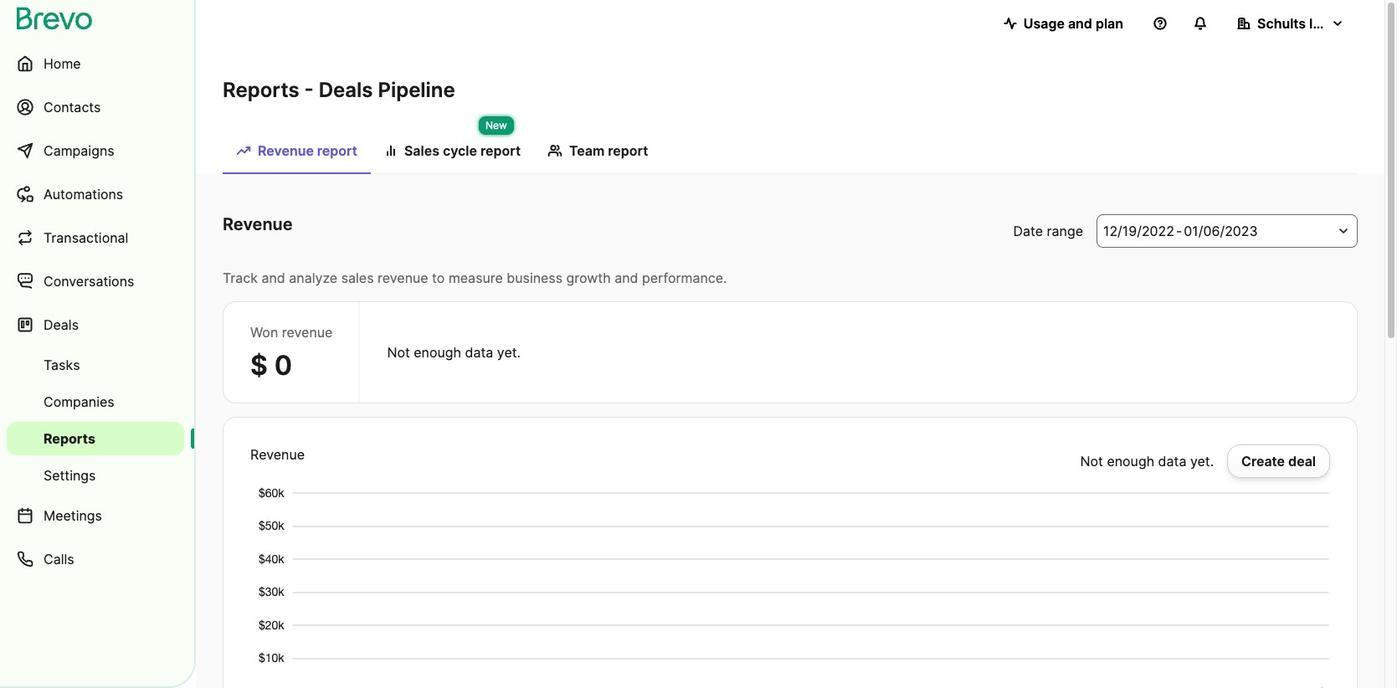 Task type: vqa. For each thing, say whether or not it's contained in the screenshot.
01/06/2023 at the right of the page
yes



Task type: locate. For each thing, give the bounding box(es) containing it.
1 vertical spatial yet.
[[1191, 453, 1214, 470]]

date
[[1014, 223, 1043, 239]]

0 vertical spatial enough
[[414, 344, 461, 361]]

1 horizontal spatial not enough data yet.
[[1081, 453, 1214, 470]]

0 vertical spatial not enough data yet.
[[387, 344, 521, 361]]

and
[[1068, 15, 1093, 32], [262, 270, 285, 286], [615, 270, 639, 286]]

1 horizontal spatial -
[[1176, 223, 1183, 239]]

campaigns link
[[7, 131, 184, 171]]

not enough data yet.
[[387, 344, 521, 361], [1081, 453, 1214, 470]]

reports up revenue report link
[[223, 78, 299, 102]]

1 horizontal spatial reports
[[223, 78, 299, 102]]

sales
[[341, 270, 374, 286]]

0 vertical spatial reports
[[223, 78, 299, 102]]

tasks link
[[7, 348, 184, 382]]

tab list containing revenue report
[[223, 134, 1358, 174]]

reports link
[[7, 422, 184, 456]]

0 horizontal spatial revenue
[[282, 324, 333, 341]]

team report link
[[534, 134, 662, 172]]

revenue report link
[[223, 134, 371, 174]]

usage and plan
[[1024, 15, 1124, 32]]

0 horizontal spatial reports
[[44, 430, 95, 447]]

0 vertical spatial deals
[[319, 78, 373, 102]]

- up revenue report
[[304, 78, 314, 102]]

team report
[[569, 142, 648, 159]]

calls
[[44, 551, 74, 568]]

conversations
[[44, 273, 134, 290]]

0 vertical spatial revenue
[[258, 142, 314, 159]]

report right team
[[608, 142, 648, 159]]

1 vertical spatial not
[[1081, 453, 1104, 470]]

create deal button
[[1228, 445, 1331, 478]]

2 horizontal spatial report
[[608, 142, 648, 159]]

automations link
[[7, 174, 184, 214]]

analyze
[[289, 270, 338, 286]]

report
[[317, 142, 357, 159], [481, 142, 521, 159], [608, 142, 648, 159]]

range
[[1047, 223, 1084, 239]]

revenue left to
[[378, 270, 428, 286]]

1 vertical spatial deals
[[44, 317, 79, 333]]

revenue inside won revenue $ 0
[[282, 324, 333, 341]]

companies link
[[7, 385, 184, 419]]

report down reports - deals pipeline
[[317, 142, 357, 159]]

0 horizontal spatial not
[[387, 344, 410, 361]]

performance.
[[642, 270, 727, 286]]

tasks
[[44, 357, 80, 373]]

0 horizontal spatial data
[[465, 344, 493, 361]]

meetings
[[44, 507, 102, 524]]

won revenue $ 0
[[250, 324, 333, 382]]

- right 12/19/2022
[[1176, 223, 1183, 239]]

home link
[[7, 44, 184, 84]]

1 vertical spatial enough
[[1107, 453, 1155, 470]]

yet.
[[497, 344, 521, 361], [1191, 453, 1214, 470]]

deals up tasks
[[44, 317, 79, 333]]

reports up settings
[[44, 430, 95, 447]]

and for usage
[[1068, 15, 1093, 32]]

3 report from the left
[[608, 142, 648, 159]]

deal
[[1289, 453, 1316, 470]]

1 vertical spatial not enough data yet.
[[1081, 453, 1214, 470]]

won
[[250, 324, 278, 341]]

-
[[304, 78, 314, 102], [1176, 223, 1183, 239]]

yet. down business on the left of page
[[497, 344, 521, 361]]

and right "growth"
[[615, 270, 639, 286]]

12/19/2022
[[1104, 223, 1175, 239]]

deals left pipeline
[[319, 78, 373, 102]]

inc
[[1310, 15, 1329, 32]]

deals inside 'deals' link
[[44, 317, 79, 333]]

1 horizontal spatial and
[[615, 270, 639, 286]]

report right the cycle
[[481, 142, 521, 159]]

1 vertical spatial -
[[1176, 223, 1183, 239]]

0 horizontal spatial deals
[[44, 317, 79, 333]]

and inside button
[[1068, 15, 1093, 32]]

calls link
[[7, 539, 184, 579]]

12/19/2022 - 01/06/2023
[[1104, 223, 1258, 239]]

1 horizontal spatial not
[[1081, 453, 1104, 470]]

tab list
[[223, 134, 1358, 174]]

date range
[[1014, 223, 1084, 239]]

1 vertical spatial reports
[[44, 430, 95, 447]]

sales
[[404, 142, 440, 159]]

1 horizontal spatial report
[[481, 142, 521, 159]]

yet. left create
[[1191, 453, 1214, 470]]

0 horizontal spatial -
[[304, 78, 314, 102]]

0 horizontal spatial report
[[317, 142, 357, 159]]

1 vertical spatial revenue
[[282, 324, 333, 341]]

revenue
[[258, 142, 314, 159], [223, 214, 293, 234], [250, 446, 305, 463]]

0 vertical spatial -
[[304, 78, 314, 102]]

1 vertical spatial revenue
[[223, 214, 293, 234]]

0 vertical spatial yet.
[[497, 344, 521, 361]]

and for track
[[262, 270, 285, 286]]

2 horizontal spatial and
[[1068, 15, 1093, 32]]

revenue up the 0
[[282, 324, 333, 341]]

track and analyze sales revenue to measure business growth and performance.
[[223, 270, 727, 286]]

enough
[[414, 344, 461, 361], [1107, 453, 1155, 470]]

pipeline
[[378, 78, 455, 102]]

schults inc button
[[1224, 7, 1358, 40]]

0 horizontal spatial not enough data yet.
[[387, 344, 521, 361]]

deals
[[319, 78, 373, 102], [44, 317, 79, 333]]

not
[[387, 344, 410, 361], [1081, 453, 1104, 470]]

and left plan
[[1068, 15, 1093, 32]]

0 vertical spatial data
[[465, 344, 493, 361]]

1 horizontal spatial revenue
[[378, 270, 428, 286]]

1 horizontal spatial data
[[1159, 453, 1187, 470]]

create deal
[[1242, 453, 1316, 470]]

automations
[[44, 186, 123, 203]]

and right track on the top of page
[[262, 270, 285, 286]]

revenue
[[378, 270, 428, 286], [282, 324, 333, 341]]

revenue report
[[258, 142, 357, 159]]

1 vertical spatial data
[[1159, 453, 1187, 470]]

usage and plan button
[[990, 7, 1137, 40]]

0 horizontal spatial and
[[262, 270, 285, 286]]

2 vertical spatial revenue
[[250, 446, 305, 463]]

reports
[[223, 78, 299, 102], [44, 430, 95, 447]]

2 report from the left
[[481, 142, 521, 159]]

1 report from the left
[[317, 142, 357, 159]]

data
[[465, 344, 493, 361], [1159, 453, 1187, 470]]



Task type: describe. For each thing, give the bounding box(es) containing it.
0
[[274, 349, 292, 382]]

reports for reports - deals pipeline
[[223, 78, 299, 102]]

transactional
[[44, 229, 128, 246]]

1 horizontal spatial enough
[[1107, 453, 1155, 470]]

reports for reports
[[44, 430, 95, 447]]

measure
[[449, 270, 503, 286]]

settings link
[[7, 459, 184, 492]]

1 horizontal spatial yet.
[[1191, 453, 1214, 470]]

cycle
[[443, 142, 477, 159]]

- for 01/06/2023
[[1176, 223, 1183, 239]]

sales cycle report
[[404, 142, 521, 159]]

usage
[[1024, 15, 1065, 32]]

01/06/2023
[[1184, 223, 1258, 239]]

track
[[223, 270, 258, 286]]

transactional link
[[7, 218, 184, 258]]

settings
[[44, 467, 96, 484]]

deals link
[[7, 305, 184, 345]]

revenue for not enough data yet.
[[250, 446, 305, 463]]

schults inc
[[1258, 15, 1329, 32]]

conversations link
[[7, 261, 184, 301]]

companies
[[44, 394, 114, 410]]

$
[[250, 349, 268, 382]]

schults
[[1258, 15, 1306, 32]]

report for revenue report
[[317, 142, 357, 159]]

- for deals
[[304, 78, 314, 102]]

to
[[432, 270, 445, 286]]

revenue for date range
[[223, 214, 293, 234]]

sales cycle report link
[[371, 134, 534, 172]]

home
[[44, 55, 81, 72]]

campaigns
[[44, 142, 114, 159]]

business
[[507, 270, 563, 286]]

revenue inside tab list
[[258, 142, 314, 159]]

meetings link
[[7, 496, 184, 536]]

contacts
[[44, 99, 101, 116]]

report for team report
[[608, 142, 648, 159]]

reports - deals pipeline
[[223, 78, 455, 102]]

plan
[[1096, 15, 1124, 32]]

contacts link
[[7, 87, 184, 127]]

create
[[1242, 453, 1285, 470]]

0 horizontal spatial enough
[[414, 344, 461, 361]]

0 vertical spatial not
[[387, 344, 410, 361]]

0 horizontal spatial yet.
[[497, 344, 521, 361]]

0 vertical spatial revenue
[[378, 270, 428, 286]]

1 horizontal spatial deals
[[319, 78, 373, 102]]

team
[[569, 142, 605, 159]]

growth
[[567, 270, 611, 286]]



